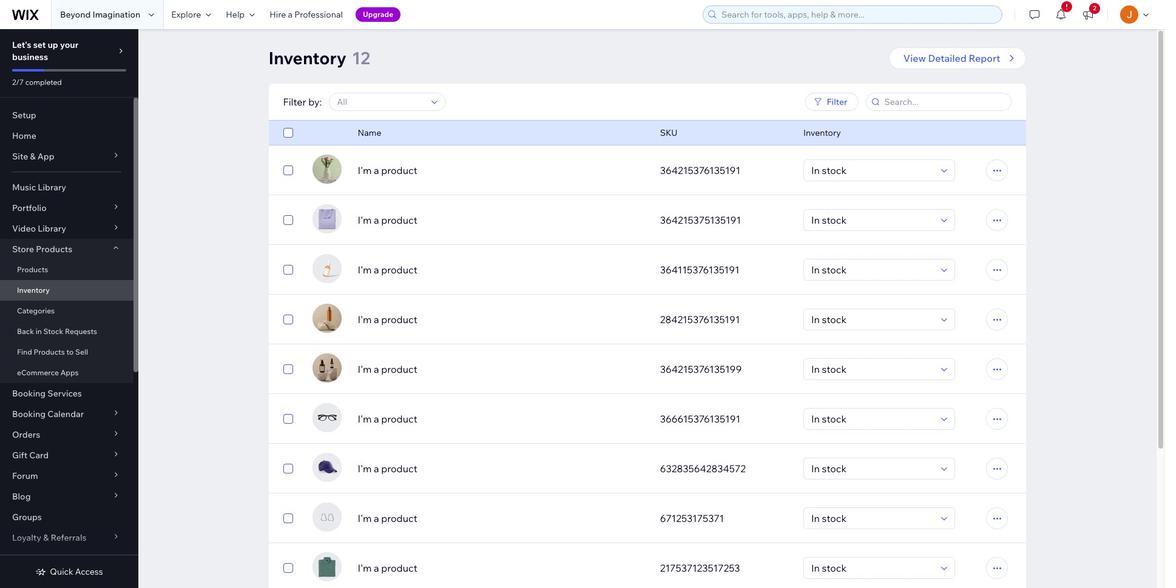 Task type: describe. For each thing, give the bounding box(es) containing it.
music library
[[12, 182, 66, 193]]

& for loyalty
[[43, 533, 49, 544]]

gift card
[[12, 450, 49, 461]]

stock
[[43, 327, 63, 336]]

view detailed report
[[904, 52, 1001, 64]]

explore
[[171, 9, 201, 20]]

a for 364215376135191
[[374, 165, 379, 177]]

video
[[12, 223, 36, 234]]

366615376135191
[[660, 413, 741, 426]]

blog
[[12, 492, 31, 503]]

a for 671253175371
[[374, 513, 379, 525]]

i'm a product for 632835642834572
[[358, 463, 418, 475]]

2/7
[[12, 78, 24, 87]]

select field for 364215376135191
[[808, 160, 938, 181]]

ecommerce apps
[[17, 369, 79, 378]]

forum
[[12, 471, 38, 482]]

home link
[[0, 126, 134, 146]]

1 vertical spatial inventory
[[804, 127, 841, 138]]

products for store
[[36, 244, 72, 255]]

apps
[[61, 369, 79, 378]]

setup link
[[0, 105, 134, 126]]

0 vertical spatial inventory
[[269, 47, 347, 69]]

requests
[[65, 327, 97, 336]]

i'm a product for 364215376135191
[[358, 165, 418, 177]]

ecommerce
[[17, 369, 59, 378]]

i'm a product button for 632835642834572
[[358, 462, 646, 477]]

card
[[29, 450, 49, 461]]

a for 364215376135199
[[374, 364, 379, 376]]

video library
[[12, 223, 66, 234]]

portfolio button
[[0, 198, 134, 219]]

i'm a product button for 364215376135199
[[358, 362, 646, 377]]

12
[[352, 47, 370, 69]]

i'm a product for 671253175371
[[358, 513, 418, 525]]

hire a professional link
[[262, 0, 350, 29]]

point
[[12, 554, 33, 565]]

364115376135191
[[660, 264, 740, 276]]

library for video library
[[38, 223, 66, 234]]

product for 217537123517253
[[381, 563, 418, 575]]

inventory inside "link"
[[17, 286, 50, 295]]

284215376135191
[[660, 314, 740, 326]]

2/7 completed
[[12, 78, 62, 87]]

select field for 217537123517253
[[808, 559, 938, 579]]

back
[[17, 327, 34, 336]]

i'm a product for 364215376135199
[[358, 364, 418, 376]]

booking services link
[[0, 384, 134, 404]]

a for 632835642834572
[[374, 463, 379, 475]]

your
[[60, 39, 78, 50]]

quick access
[[50, 567, 103, 578]]

i'm for 364215376135199
[[358, 364, 372, 376]]

services
[[48, 389, 82, 399]]

Search for tools, apps, help & more... field
[[718, 6, 999, 23]]

setup
[[12, 110, 36, 121]]

quick
[[50, 567, 73, 578]]

store products button
[[0, 239, 134, 260]]

i'm a product for 284215376135191
[[358, 314, 418, 326]]

to
[[66, 348, 74, 357]]

site & app button
[[0, 146, 134, 167]]

categories link
[[0, 301, 134, 322]]

a for 366615376135191
[[374, 413, 379, 426]]

i'm for 284215376135191
[[358, 314, 372, 326]]

set
[[33, 39, 46, 50]]

products inside products "link"
[[17, 265, 48, 274]]

point of sale link
[[0, 549, 134, 569]]

beyond imagination
[[60, 9, 140, 20]]

completed
[[25, 78, 62, 87]]

filter for filter
[[827, 97, 848, 107]]

store
[[12, 244, 34, 255]]

i'm for 366615376135191
[[358, 413, 372, 426]]

632835642834572
[[660, 463, 746, 475]]

gift card button
[[0, 446, 134, 466]]

inventory 12
[[269, 47, 370, 69]]

2
[[1094, 4, 1097, 12]]

groups
[[12, 512, 42, 523]]

by:
[[309, 96, 322, 108]]

booking for booking services
[[12, 389, 46, 399]]

i'm a product button for 364115376135191
[[358, 263, 646, 277]]

home
[[12, 131, 36, 141]]

i'm a product button for 671253175371
[[358, 512, 646, 526]]

i'm a product button for 217537123517253
[[358, 562, 646, 576]]

364215375135191
[[660, 214, 741, 226]]

select field for 632835642834572
[[808, 459, 938, 480]]

find products to sell
[[17, 348, 88, 357]]

find products to sell link
[[0, 342, 134, 363]]

i'm a product for 364115376135191
[[358, 264, 418, 276]]

product for 364215376135199
[[381, 364, 418, 376]]

hire a professional
[[270, 9, 343, 20]]

i'm a product for 366615376135191
[[358, 413, 418, 426]]

forum button
[[0, 466, 134, 487]]

report
[[969, 52, 1001, 64]]

access
[[75, 567, 103, 578]]

ecommerce apps link
[[0, 363, 134, 384]]

loyalty
[[12, 533, 41, 544]]

booking calendar button
[[0, 404, 134, 425]]

i'm a product for 217537123517253
[[358, 563, 418, 575]]

Search... field
[[881, 93, 1008, 110]]

site & app
[[12, 151, 54, 162]]

sku
[[660, 127, 678, 138]]



Task type: vqa. For each thing, say whether or not it's contained in the screenshot.
saved.
no



Task type: locate. For each thing, give the bounding box(es) containing it.
a for 217537123517253
[[374, 563, 379, 575]]

a for 364215375135191
[[374, 214, 379, 226]]

6 select field from the top
[[808, 409, 938, 430]]

9 i'm from the top
[[358, 563, 372, 575]]

view
[[904, 52, 926, 64]]

inventory
[[269, 47, 347, 69], [804, 127, 841, 138], [17, 286, 50, 295]]

a for 364115376135191
[[374, 264, 379, 276]]

1 i'm from the top
[[358, 165, 372, 177]]

5 i'm from the top
[[358, 364, 372, 376]]

1 select field from the top
[[808, 160, 938, 181]]

1 i'm a product button from the top
[[358, 163, 646, 178]]

inventory down filter button
[[804, 127, 841, 138]]

364215376135191
[[660, 165, 741, 177]]

i'm a product button
[[358, 163, 646, 178], [358, 213, 646, 228], [358, 263, 646, 277], [358, 313, 646, 327], [358, 362, 646, 377], [358, 412, 646, 427], [358, 462, 646, 477], [358, 512, 646, 526], [358, 562, 646, 576]]

9 select field from the top
[[808, 559, 938, 579]]

products down the store
[[17, 265, 48, 274]]

2 vertical spatial products
[[34, 348, 65, 357]]

7 select field from the top
[[808, 459, 938, 480]]

i'm for 364215376135191
[[358, 165, 372, 177]]

filter button
[[805, 93, 859, 111]]

None checkbox
[[283, 126, 293, 140], [283, 163, 293, 178], [283, 213, 293, 228], [283, 313, 293, 327], [283, 412, 293, 427], [283, 512, 293, 526], [283, 562, 293, 576], [283, 126, 293, 140], [283, 163, 293, 178], [283, 213, 293, 228], [283, 313, 293, 327], [283, 412, 293, 427], [283, 512, 293, 526], [283, 562, 293, 576]]

& right loyalty
[[43, 533, 49, 544]]

products for find
[[34, 348, 65, 357]]

1 horizontal spatial inventory
[[269, 47, 347, 69]]

3 product from the top
[[381, 264, 418, 276]]

calendar
[[48, 409, 84, 420]]

4 i'm a product button from the top
[[358, 313, 646, 327]]

5 select field from the top
[[808, 359, 938, 380]]

inventory up the 'categories'
[[17, 286, 50, 295]]

7 i'm a product from the top
[[358, 463, 418, 475]]

select field for 364115376135191
[[808, 260, 938, 280]]

back in stock requests
[[17, 327, 97, 336]]

1 horizontal spatial filter
[[827, 97, 848, 107]]

filter by:
[[283, 96, 322, 108]]

2 button
[[1075, 0, 1102, 29]]

products
[[36, 244, 72, 255], [17, 265, 48, 274], [34, 348, 65, 357]]

filter
[[283, 96, 306, 108], [827, 97, 848, 107]]

booking down ecommerce
[[12, 389, 46, 399]]

7 product from the top
[[381, 463, 418, 475]]

i'm a product button for 364215375135191
[[358, 213, 646, 228]]

product for 364115376135191
[[381, 264, 418, 276]]

in
[[36, 327, 42, 336]]

products inside find products to sell link
[[34, 348, 65, 357]]

1 vertical spatial &
[[43, 533, 49, 544]]

upgrade button
[[356, 7, 401, 22]]

inventory link
[[0, 280, 134, 301]]

quick access button
[[35, 567, 103, 578]]

1 product from the top
[[381, 165, 418, 177]]

9 product from the top
[[381, 563, 418, 575]]

3 select field from the top
[[808, 260, 938, 280]]

0 horizontal spatial &
[[30, 151, 36, 162]]

booking calendar
[[12, 409, 84, 420]]

2 i'm a product button from the top
[[358, 213, 646, 228]]

9 i'm a product button from the top
[[358, 562, 646, 576]]

back in stock requests link
[[0, 322, 134, 342]]

select field for 364215376135199
[[808, 359, 938, 380]]

5 i'm a product from the top
[[358, 364, 418, 376]]

categories
[[17, 307, 55, 316]]

3 i'm from the top
[[358, 264, 372, 276]]

gift
[[12, 450, 27, 461]]

7 i'm from the top
[[358, 463, 372, 475]]

find
[[17, 348, 32, 357]]

0 horizontal spatial filter
[[283, 96, 306, 108]]

i'm a product button for 366615376135191
[[358, 412, 646, 427]]

4 product from the top
[[381, 314, 418, 326]]

i'm for 217537123517253
[[358, 563, 372, 575]]

2 booking from the top
[[12, 409, 46, 420]]

i'm a product for 364215375135191
[[358, 214, 418, 226]]

booking inside popup button
[[12, 409, 46, 420]]

1 vertical spatial booking
[[12, 409, 46, 420]]

& right site
[[30, 151, 36, 162]]

6 i'm from the top
[[358, 413, 372, 426]]

professional
[[295, 9, 343, 20]]

2 vertical spatial inventory
[[17, 286, 50, 295]]

hire
[[270, 9, 286, 20]]

loyalty & referrals button
[[0, 528, 134, 549]]

Select field
[[808, 160, 938, 181], [808, 210, 938, 231], [808, 260, 938, 280], [808, 310, 938, 330], [808, 359, 938, 380], [808, 409, 938, 430], [808, 459, 938, 480], [808, 509, 938, 529], [808, 559, 938, 579]]

sell
[[75, 348, 88, 357]]

library up store products
[[38, 223, 66, 234]]

music
[[12, 182, 36, 193]]

booking up orders
[[12, 409, 46, 420]]

4 select field from the top
[[808, 310, 938, 330]]

library for music library
[[38, 182, 66, 193]]

select field for 366615376135191
[[808, 409, 938, 430]]

4 i'm from the top
[[358, 314, 372, 326]]

0 vertical spatial library
[[38, 182, 66, 193]]

0 vertical spatial booking
[[12, 389, 46, 399]]

product for 364215376135191
[[381, 165, 418, 177]]

portfolio
[[12, 203, 47, 214]]

364215376135199
[[660, 364, 742, 376]]

All field
[[334, 93, 428, 110]]

a
[[288, 9, 293, 20], [374, 165, 379, 177], [374, 214, 379, 226], [374, 264, 379, 276], [374, 314, 379, 326], [374, 364, 379, 376], [374, 413, 379, 426], [374, 463, 379, 475], [374, 513, 379, 525], [374, 563, 379, 575]]

& inside popup button
[[43, 533, 49, 544]]

filter for filter by:
[[283, 96, 306, 108]]

product for 671253175371
[[381, 513, 418, 525]]

up
[[48, 39, 58, 50]]

i'm for 632835642834572
[[358, 463, 372, 475]]

4 i'm a product from the top
[[358, 314, 418, 326]]

7 i'm a product button from the top
[[358, 462, 646, 477]]

a inside 'link'
[[288, 9, 293, 20]]

2 library from the top
[[38, 223, 66, 234]]

1 booking from the top
[[12, 389, 46, 399]]

i'm for 671253175371
[[358, 513, 372, 525]]

view detailed report button
[[889, 47, 1026, 69]]

name
[[358, 127, 382, 138]]

217537123517253
[[660, 563, 740, 575]]

& for site
[[30, 151, 36, 162]]

None checkbox
[[283, 263, 293, 277], [283, 362, 293, 377], [283, 462, 293, 477], [283, 263, 293, 277], [283, 362, 293, 377], [283, 462, 293, 477]]

upgrade
[[363, 10, 394, 19]]

products down video library popup button
[[36, 244, 72, 255]]

a for 284215376135191
[[374, 314, 379, 326]]

select field for 671253175371
[[808, 509, 938, 529]]

music library link
[[0, 177, 134, 198]]

sidebar element
[[0, 29, 138, 589]]

& inside dropdown button
[[30, 151, 36, 162]]

6 i'm a product from the top
[[358, 413, 418, 426]]

2 i'm a product from the top
[[358, 214, 418, 226]]

product for 284215376135191
[[381, 314, 418, 326]]

loyalty & referrals
[[12, 533, 87, 544]]

i'm for 364115376135191
[[358, 264, 372, 276]]

8 i'm from the top
[[358, 513, 372, 525]]

1 library from the top
[[38, 182, 66, 193]]

1 vertical spatial products
[[17, 265, 48, 274]]

5 i'm a product button from the top
[[358, 362, 646, 377]]

6 i'm a product button from the top
[[358, 412, 646, 427]]

i'm
[[358, 165, 372, 177], [358, 214, 372, 226], [358, 264, 372, 276], [358, 314, 372, 326], [358, 364, 372, 376], [358, 413, 372, 426], [358, 463, 372, 475], [358, 513, 372, 525], [358, 563, 372, 575]]

9 i'm a product from the top
[[358, 563, 418, 575]]

2 select field from the top
[[808, 210, 938, 231]]

i'm a product button for 284215376135191
[[358, 313, 646, 327]]

1 vertical spatial library
[[38, 223, 66, 234]]

products link
[[0, 260, 134, 280]]

orders
[[12, 430, 40, 441]]

671253175371
[[660, 513, 724, 525]]

referrals
[[51, 533, 87, 544]]

booking services
[[12, 389, 82, 399]]

select field for 364215375135191
[[808, 210, 938, 231]]

help button
[[219, 0, 262, 29]]

inventory down hire a professional
[[269, 47, 347, 69]]

library up "portfolio" popup button
[[38, 182, 66, 193]]

0 vertical spatial &
[[30, 151, 36, 162]]

app
[[37, 151, 54, 162]]

8 i'm a product button from the top
[[358, 512, 646, 526]]

0 vertical spatial products
[[36, 244, 72, 255]]

2 horizontal spatial inventory
[[804, 127, 841, 138]]

8 product from the top
[[381, 513, 418, 525]]

product for 366615376135191
[[381, 413, 418, 426]]

8 select field from the top
[[808, 509, 938, 529]]

3 i'm a product from the top
[[358, 264, 418, 276]]

booking
[[12, 389, 46, 399], [12, 409, 46, 420]]

&
[[30, 151, 36, 162], [43, 533, 49, 544]]

orders button
[[0, 425, 134, 446]]

of
[[35, 554, 43, 565]]

let's set up your business
[[12, 39, 78, 63]]

products inside store products dropdown button
[[36, 244, 72, 255]]

i'm for 364215375135191
[[358, 214, 372, 226]]

2 product from the top
[[381, 214, 418, 226]]

2 i'm from the top
[[358, 214, 372, 226]]

product
[[381, 165, 418, 177], [381, 214, 418, 226], [381, 264, 418, 276], [381, 314, 418, 326], [381, 364, 418, 376], [381, 413, 418, 426], [381, 463, 418, 475], [381, 513, 418, 525], [381, 563, 418, 575]]

groups link
[[0, 508, 134, 528]]

5 product from the top
[[381, 364, 418, 376]]

1 horizontal spatial &
[[43, 533, 49, 544]]

help
[[226, 9, 245, 20]]

detailed
[[929, 52, 967, 64]]

filter inside button
[[827, 97, 848, 107]]

point of sale
[[12, 554, 62, 565]]

6 product from the top
[[381, 413, 418, 426]]

product for 632835642834572
[[381, 463, 418, 475]]

i'm a product button for 364215376135191
[[358, 163, 646, 178]]

site
[[12, 151, 28, 162]]

video library button
[[0, 219, 134, 239]]

sale
[[45, 554, 62, 565]]

store products
[[12, 244, 72, 255]]

library inside popup button
[[38, 223, 66, 234]]

1 i'm a product from the top
[[358, 165, 418, 177]]

8 i'm a product from the top
[[358, 513, 418, 525]]

imagination
[[93, 9, 140, 20]]

beyond
[[60, 9, 91, 20]]

let's
[[12, 39, 31, 50]]

3 i'm a product button from the top
[[358, 263, 646, 277]]

product for 364215375135191
[[381, 214, 418, 226]]

booking for booking calendar
[[12, 409, 46, 420]]

products up ecommerce apps
[[34, 348, 65, 357]]

select field for 284215376135191
[[808, 310, 938, 330]]

0 horizontal spatial inventory
[[17, 286, 50, 295]]

library
[[38, 182, 66, 193], [38, 223, 66, 234]]



